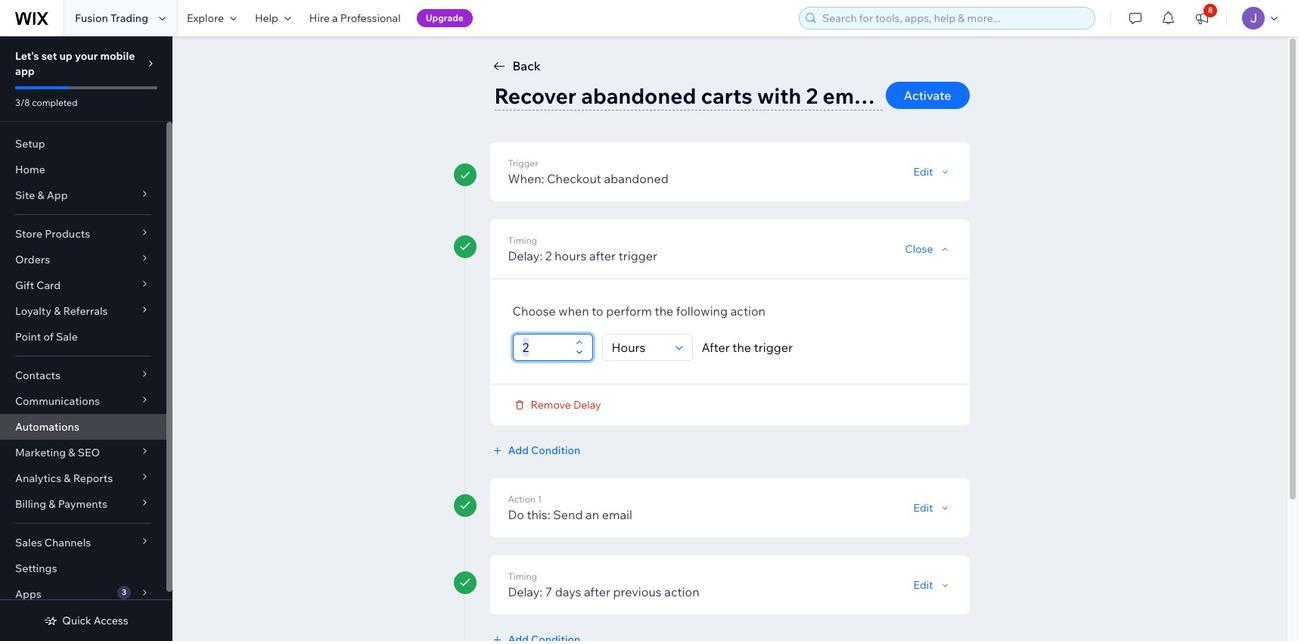 Task type: vqa. For each thing, say whether or not it's contained in the screenshot.
first Timing from the bottom of the page
yes



Task type: describe. For each thing, give the bounding box(es) containing it.
billing
[[15, 497, 46, 511]]

sales channels button
[[0, 530, 167, 556]]

& for billing
[[49, 497, 56, 511]]

hours
[[555, 248, 587, 263]]

after the trigger
[[702, 340, 793, 355]]

loyalty
[[15, 304, 51, 318]]

choose when to perform the following action
[[513, 304, 766, 319]]

loyalty & referrals button
[[0, 298, 167, 324]]

billing & payments button
[[0, 491, 167, 517]]

loyalty & referrals
[[15, 304, 108, 318]]

gift card button
[[0, 272, 167, 298]]

checkout
[[547, 171, 602, 186]]

home
[[15, 163, 45, 176]]

edit button for delay: 7 days after previous action
[[914, 578, 952, 592]]

reports
[[73, 472, 113, 485]]

upgrade
[[426, 12, 464, 23]]

& for marketing
[[68, 446, 75, 459]]

3/8
[[15, 97, 30, 108]]

let's set up your mobile app
[[15, 49, 135, 78]]

delay: for delay: 7 days after previous action
[[508, 584, 543, 599]]

remove
[[531, 398, 571, 412]]

send
[[553, 507, 583, 522]]

edit for do this: send an email
[[914, 501, 934, 515]]

marketing & seo
[[15, 446, 100, 459]]

automations link
[[0, 414, 167, 440]]

action for choose when to perform the following action
[[731, 304, 766, 319]]

after for trigger
[[590, 248, 616, 263]]

of
[[43, 330, 54, 344]]

help
[[255, 11, 278, 25]]

point
[[15, 330, 41, 344]]

0 vertical spatial abandoned
[[581, 82, 697, 109]]

following
[[677, 304, 728, 319]]

automations
[[15, 420, 79, 434]]

remove delay button
[[513, 398, 601, 412]]

this:
[[527, 507, 551, 522]]

marketing & seo button
[[0, 440, 167, 465]]

add condition
[[508, 444, 581, 457]]

recover
[[495, 82, 577, 109]]

perform
[[606, 304, 652, 319]]

delay
[[574, 398, 601, 412]]

timing for delay: 2 hours after trigger
[[508, 235, 537, 246]]

action
[[508, 493, 536, 505]]

2 inside timing delay: 2 hours after trigger
[[546, 248, 552, 263]]

carts
[[701, 82, 753, 109]]

quick access button
[[44, 614, 128, 627]]

referrals
[[63, 304, 108, 318]]

analytics & reports button
[[0, 465, 167, 491]]

add
[[508, 444, 529, 457]]

8 button
[[1186, 0, 1219, 36]]

when
[[559, 304, 589, 319]]

7
[[546, 584, 553, 599]]

quick access
[[62, 614, 128, 627]]

abandoned inside trigger when: checkout abandoned
[[604, 171, 669, 186]]

to
[[592, 304, 604, 319]]

gift card
[[15, 279, 61, 292]]

back
[[513, 58, 541, 73]]

& for analytics
[[64, 472, 71, 485]]

edit button for when: checkout abandoned
[[914, 165, 952, 179]]

email
[[602, 507, 633, 522]]

remove delay
[[531, 398, 601, 412]]

with
[[758, 82, 802, 109]]

trigger when: checkout abandoned
[[508, 157, 669, 186]]

an
[[586, 507, 600, 522]]

completed
[[32, 97, 78, 108]]

analytics
[[15, 472, 61, 485]]

condition
[[531, 444, 581, 457]]

card
[[37, 279, 61, 292]]

let's
[[15, 49, 39, 63]]

back button
[[490, 57, 541, 75]]

activate button
[[886, 82, 970, 109]]

site & app
[[15, 188, 68, 202]]

trigger
[[508, 157, 539, 169]]

access
[[94, 614, 128, 627]]

3
[[122, 587, 126, 597]]

1 horizontal spatial trigger
[[754, 340, 793, 355]]



Task type: locate. For each thing, give the bounding box(es) containing it.
app
[[47, 188, 68, 202]]

0 vertical spatial action
[[731, 304, 766, 319]]

hire a professional link
[[300, 0, 410, 36]]

0 horizontal spatial 2
[[546, 248, 552, 263]]

after right hours
[[590, 248, 616, 263]]

add condition button
[[490, 444, 581, 457]]

timing inside timing delay: 2 hours after trigger
[[508, 235, 537, 246]]

explore
[[187, 11, 224, 25]]

0 vertical spatial after
[[590, 248, 616, 263]]

& right billing
[[49, 497, 56, 511]]

professional
[[340, 11, 401, 25]]

after
[[590, 248, 616, 263], [584, 584, 611, 599]]

timing inside timing delay: 7 days after previous action
[[508, 571, 537, 582]]

point of sale
[[15, 330, 78, 344]]

point of sale link
[[0, 324, 167, 350]]

hire
[[309, 11, 330, 25]]

& for site
[[37, 188, 44, 202]]

timing delay: 2 hours after trigger
[[508, 235, 658, 263]]

previous
[[613, 584, 662, 599]]

trigger inside timing delay: 2 hours after trigger
[[619, 248, 658, 263]]

contacts button
[[0, 363, 167, 388]]

0 horizontal spatial the
[[655, 304, 674, 319]]

& left reports
[[64, 472, 71, 485]]

1 vertical spatial delay:
[[508, 584, 543, 599]]

action up after the trigger
[[731, 304, 766, 319]]

2
[[806, 82, 818, 109], [546, 248, 552, 263]]

the right perform
[[655, 304, 674, 319]]

trigger
[[619, 248, 658, 263], [754, 340, 793, 355]]

3/8 completed
[[15, 97, 78, 108]]

sale
[[56, 330, 78, 344]]

seo
[[78, 446, 100, 459]]

1 edit from the top
[[914, 165, 934, 179]]

timing for delay: 7 days after previous action
[[508, 571, 537, 582]]

delay: for delay: 2 hours after trigger
[[508, 248, 543, 263]]

1 vertical spatial trigger
[[754, 340, 793, 355]]

site
[[15, 188, 35, 202]]

orders
[[15, 253, 50, 266]]

recover abandoned carts with 2 emails
[[495, 82, 889, 109]]

1 vertical spatial action
[[665, 584, 700, 599]]

close
[[906, 242, 934, 256]]

& inside popup button
[[54, 304, 61, 318]]

8
[[1209, 5, 1213, 15]]

0 vertical spatial trigger
[[619, 248, 658, 263]]

up
[[59, 49, 73, 63]]

3 edit from the top
[[914, 578, 934, 592]]

sidebar element
[[0, 36, 173, 641]]

1 vertical spatial edit
[[914, 501, 934, 515]]

1 delay: from the top
[[508, 248, 543, 263]]

emails
[[823, 82, 889, 109]]

communications
[[15, 394, 100, 408]]

1 horizontal spatial 2
[[806, 82, 818, 109]]

store
[[15, 227, 42, 241]]

timing
[[508, 235, 537, 246], [508, 571, 537, 582]]

billing & payments
[[15, 497, 107, 511]]

after for previous
[[584, 584, 611, 599]]

hire a professional
[[309, 11, 401, 25]]

payments
[[58, 497, 107, 511]]

action
[[731, 304, 766, 319], [665, 584, 700, 599]]

when:
[[508, 171, 545, 186]]

store products
[[15, 227, 90, 241]]

2 vertical spatial edit
[[914, 578, 934, 592]]

analytics & reports
[[15, 472, 113, 485]]

timing down when:
[[508, 235, 537, 246]]

the right after
[[733, 340, 752, 355]]

help button
[[246, 0, 300, 36]]

3 edit button from the top
[[914, 578, 952, 592]]

marketing
[[15, 446, 66, 459]]

trigger up choose when to perform the following action
[[619, 248, 658, 263]]

1 vertical spatial abandoned
[[604, 171, 669, 186]]

2 timing from the top
[[508, 571, 537, 582]]

timing down do on the bottom of page
[[508, 571, 537, 582]]

setup link
[[0, 131, 167, 157]]

settings link
[[0, 556, 167, 581]]

None number field
[[518, 335, 571, 360]]

& inside 'popup button'
[[68, 446, 75, 459]]

sales channels
[[15, 536, 91, 549]]

action inside timing delay: 7 days after previous action
[[665, 584, 700, 599]]

1
[[538, 493, 542, 505]]

store products button
[[0, 221, 167, 247]]

0 vertical spatial edit button
[[914, 165, 952, 179]]

action 1 do this: send an email
[[508, 493, 633, 522]]

&
[[37, 188, 44, 202], [54, 304, 61, 318], [68, 446, 75, 459], [64, 472, 71, 485], [49, 497, 56, 511]]

the
[[655, 304, 674, 319], [733, 340, 752, 355]]

after
[[702, 340, 730, 355]]

0 horizontal spatial trigger
[[619, 248, 658, 263]]

2 edit from the top
[[914, 501, 934, 515]]

after right days
[[584, 584, 611, 599]]

2 delay: from the top
[[508, 584, 543, 599]]

& right site
[[37, 188, 44, 202]]

apps
[[15, 587, 41, 601]]

1 edit button from the top
[[914, 165, 952, 179]]

close button
[[906, 242, 952, 256]]

action right previous
[[665, 584, 700, 599]]

upgrade button
[[417, 9, 473, 27]]

0 vertical spatial delay:
[[508, 248, 543, 263]]

1 horizontal spatial the
[[733, 340, 752, 355]]

0 vertical spatial edit
[[914, 165, 934, 179]]

delay: left hours
[[508, 248, 543, 263]]

& left seo
[[68, 446, 75, 459]]

fusion
[[75, 11, 108, 25]]

home link
[[0, 157, 167, 182]]

edit for delay: 7 days after previous action
[[914, 578, 934, 592]]

edit button for do this: send an email
[[914, 501, 952, 515]]

after inside timing delay: 7 days after previous action
[[584, 584, 611, 599]]

sales
[[15, 536, 42, 549]]

2 vertical spatial edit button
[[914, 578, 952, 592]]

2 left hours
[[546, 248, 552, 263]]

1 vertical spatial 2
[[546, 248, 552, 263]]

trading
[[110, 11, 148, 25]]

2 right with
[[806, 82, 818, 109]]

& for loyalty
[[54, 304, 61, 318]]

delay: inside timing delay: 2 hours after trigger
[[508, 248, 543, 263]]

delay: inside timing delay: 7 days after previous action
[[508, 584, 543, 599]]

None field
[[607, 335, 671, 360]]

1 vertical spatial after
[[584, 584, 611, 599]]

0 horizontal spatial action
[[665, 584, 700, 599]]

& right loyalty
[[54, 304, 61, 318]]

do
[[508, 507, 524, 522]]

days
[[555, 584, 582, 599]]

0 vertical spatial timing
[[508, 235, 537, 246]]

a
[[332, 11, 338, 25]]

contacts
[[15, 369, 61, 382]]

abandoned
[[581, 82, 697, 109], [604, 171, 669, 186]]

2 edit button from the top
[[914, 501, 952, 515]]

fusion trading
[[75, 11, 148, 25]]

Search for tools, apps, help & more... field
[[818, 8, 1091, 29]]

0 vertical spatial the
[[655, 304, 674, 319]]

setup
[[15, 137, 45, 151]]

gift
[[15, 279, 34, 292]]

after inside timing delay: 2 hours after trigger
[[590, 248, 616, 263]]

products
[[45, 227, 90, 241]]

action for timing delay: 7 days after previous action
[[665, 584, 700, 599]]

delay: left 7 in the bottom of the page
[[508, 584, 543, 599]]

1 timing from the top
[[508, 235, 537, 246]]

edit for when: checkout abandoned
[[914, 165, 934, 179]]

1 vertical spatial the
[[733, 340, 752, 355]]

set
[[41, 49, 57, 63]]

communications button
[[0, 388, 167, 414]]

1 vertical spatial edit button
[[914, 501, 952, 515]]

1 vertical spatial timing
[[508, 571, 537, 582]]

trigger right after
[[754, 340, 793, 355]]

activate
[[904, 88, 952, 103]]

0 vertical spatial 2
[[806, 82, 818, 109]]

mobile
[[100, 49, 135, 63]]

quick
[[62, 614, 91, 627]]

1 horizontal spatial action
[[731, 304, 766, 319]]



